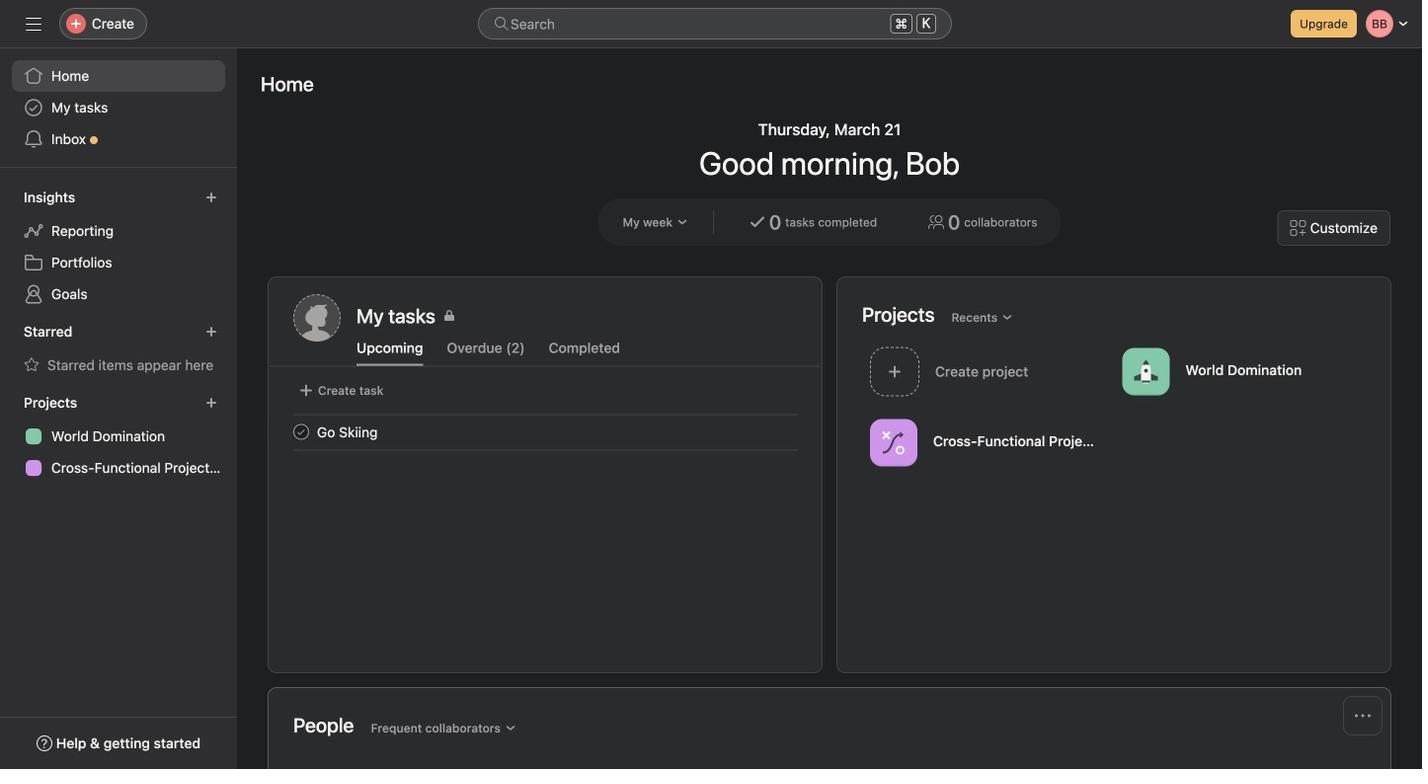 Task type: describe. For each thing, give the bounding box(es) containing it.
mark complete image
[[289, 420, 313, 444]]

projects element
[[0, 385, 237, 488]]

insights element
[[0, 180, 237, 314]]

new insights image
[[205, 192, 217, 203]]

Mark complete checkbox
[[289, 420, 313, 444]]

Search tasks, projects, and more text field
[[478, 8, 952, 40]]



Task type: locate. For each thing, give the bounding box(es) containing it.
actions image
[[1355, 708, 1371, 724]]

new project or portfolio image
[[205, 397, 217, 409]]

rocket image
[[1134, 360, 1158, 384]]

global element
[[0, 48, 237, 167]]

add items to starred image
[[205, 326, 217, 338]]

list item
[[270, 414, 822, 450]]

line_and_symbols image
[[882, 431, 906, 455]]

add profile photo image
[[293, 294, 341, 342]]

starred element
[[0, 314, 237, 385]]

None field
[[478, 8, 952, 40]]

hide sidebar image
[[26, 16, 41, 32]]



Task type: vqa. For each thing, say whether or not it's contained in the screenshot.
"field"
yes



